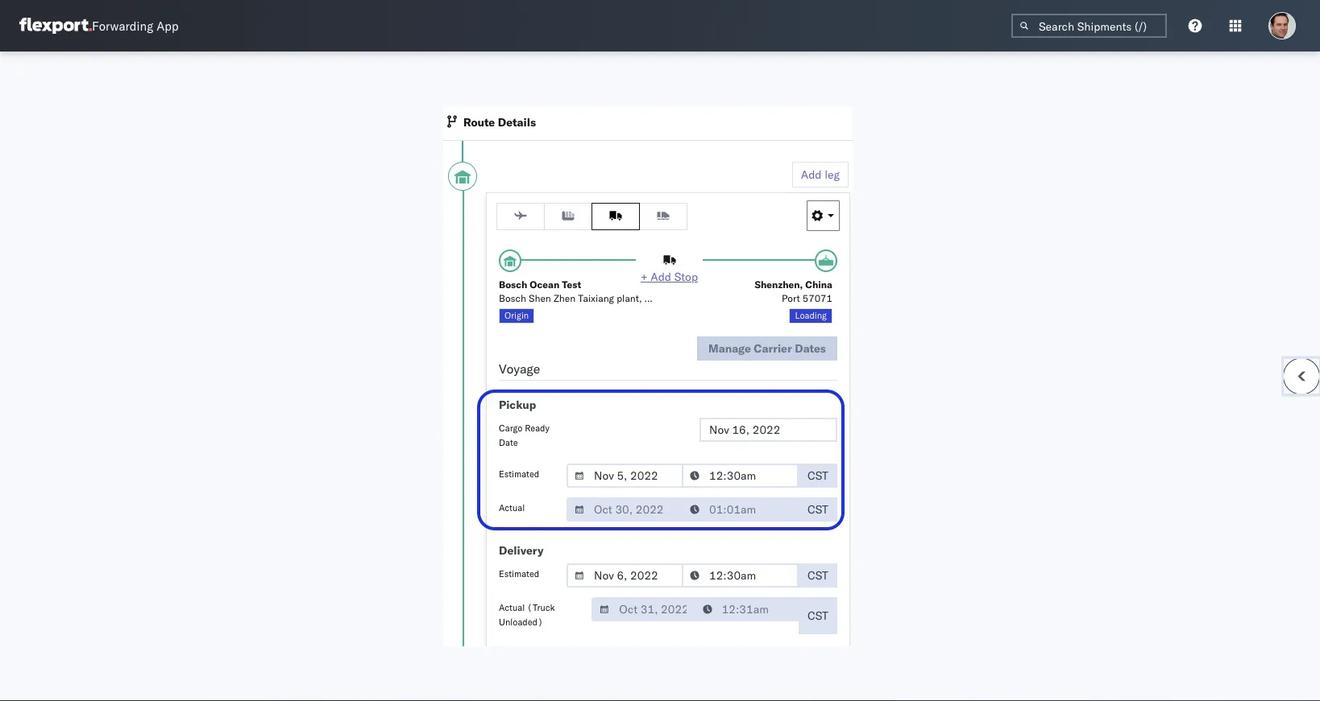 Task type: locate. For each thing, give the bounding box(es) containing it.
commercial invoice image
[[443, 106, 853, 647]]

flexport. image
[[19, 18, 92, 34]]

forwarding app
[[92, 18, 179, 33]]

Search Shipments (/) text field
[[1011, 14, 1167, 38]]



Task type: vqa. For each thing, say whether or not it's contained in the screenshot.
Origin location HK Air Tsing Yi Warehouse
no



Task type: describe. For each thing, give the bounding box(es) containing it.
forwarding
[[92, 18, 153, 33]]

app
[[156, 18, 179, 33]]

forwarding app link
[[19, 18, 179, 34]]



